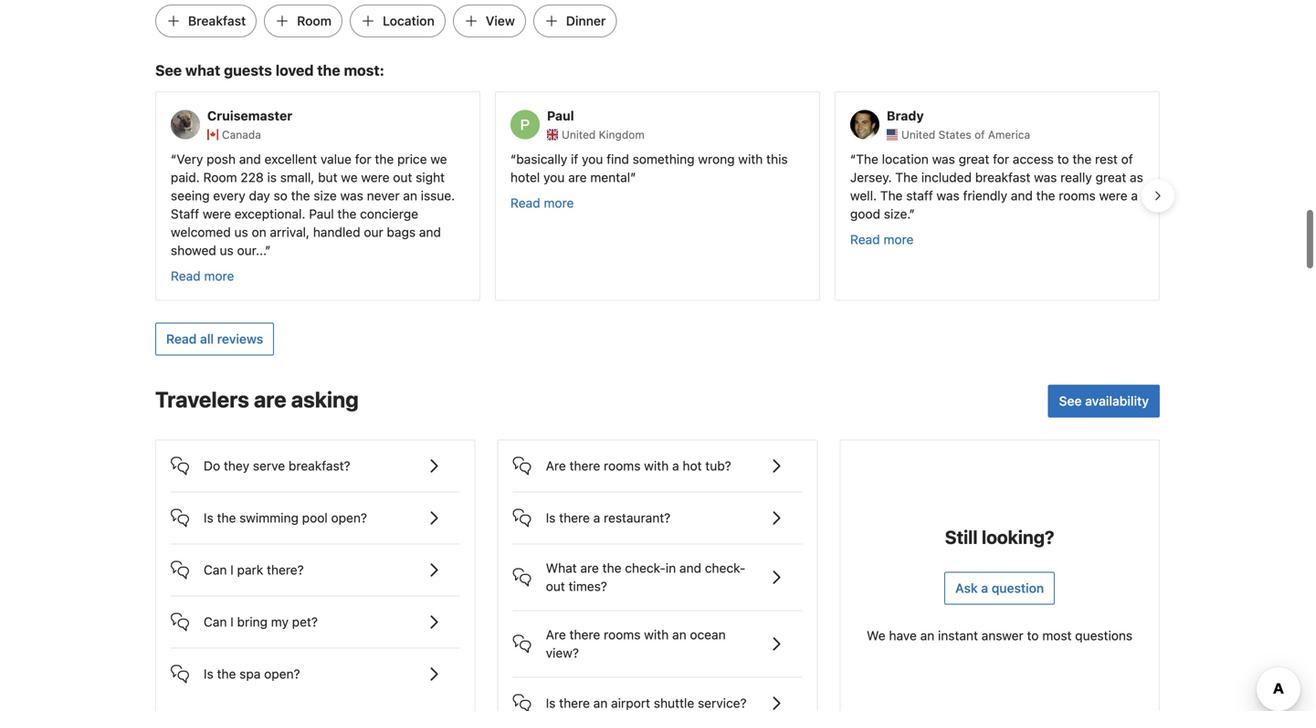 Task type: locate. For each thing, give the bounding box(es) containing it.
1 horizontal spatial were
[[361, 170, 389, 185]]

and right in
[[679, 561, 701, 576]]

exceptional.
[[234, 206, 305, 221]]

read all reviews
[[166, 331, 263, 346]]

are inside what are the check-in and check- out times?
[[580, 561, 599, 576]]

check- down restaurant?
[[625, 561, 666, 576]]

2 vertical spatial read more button
[[171, 267, 234, 285]]

with left ocean
[[644, 627, 669, 642]]

most
[[1042, 628, 1072, 643]]

0 vertical spatial are
[[568, 170, 587, 185]]

an inside 'are there rooms with an ocean view?'
[[672, 627, 686, 642]]

read more for " very posh and excellent value for the price we paid. room 228 is small, but we were out sight seeing every day so the size was never an issue. staff were exceptional. paul the concierge welcomed us on arrival, handled our bags and showed us our...
[[171, 268, 234, 283]]

was right size
[[340, 188, 363, 203]]

are there rooms with a hot tub?
[[546, 458, 731, 473]]

answer
[[981, 628, 1023, 643]]

paul
[[547, 108, 574, 123], [309, 206, 334, 221]]

dinner
[[566, 13, 606, 29]]

the down small,
[[291, 188, 310, 203]]

1 vertical spatial read more
[[850, 232, 914, 247]]

what
[[546, 561, 577, 576]]

read
[[510, 195, 540, 210], [850, 232, 880, 247], [171, 268, 201, 283], [166, 331, 197, 346]]

are left asking
[[254, 387, 286, 412]]

0 vertical spatial i
[[230, 562, 234, 577]]

1 " from the left
[[171, 151, 177, 166]]

small,
[[280, 170, 315, 185]]

2 vertical spatial with
[[644, 627, 669, 642]]

1 horizontal spatial united
[[901, 128, 935, 141]]

i left park
[[230, 562, 234, 577]]

0 horizontal spatial check-
[[625, 561, 666, 576]]

is
[[204, 510, 213, 525], [546, 510, 556, 525], [204, 666, 213, 682], [546, 696, 556, 711]]

0 horizontal spatial united
[[562, 128, 596, 141]]

2 horizontal spatial "
[[850, 151, 856, 166]]

1 horizontal spatial open?
[[331, 510, 367, 525]]

is for is there an airport shuttle service?
[[546, 696, 556, 711]]

1 are from the top
[[546, 458, 566, 473]]

1 vertical spatial rooms
[[604, 458, 641, 473]]

2 horizontal spatial "
[[909, 206, 915, 221]]

something
[[633, 151, 695, 166]]

2 vertical spatial read more
[[171, 268, 234, 283]]

out inside " very posh and excellent value for the price we paid. room 228 is small, but we were out sight seeing every day so the size was never an issue. staff were exceptional. paul the concierge welcomed us on arrival, handled our bags and showed us our...
[[393, 170, 412, 185]]

we have an instant answer to most questions
[[867, 628, 1133, 643]]

2 are from the top
[[546, 627, 566, 642]]

to up really
[[1057, 151, 1069, 166]]

1 vertical spatial of
[[1121, 151, 1133, 166]]

i for bring
[[230, 614, 234, 629]]

is the spa open?
[[204, 666, 300, 682]]

0 vertical spatial read more
[[510, 195, 574, 210]]

more down if
[[544, 195, 574, 210]]

1 horizontal spatial read more
[[510, 195, 574, 210]]

swimming
[[239, 510, 299, 525]]

was down included
[[936, 188, 960, 203]]

" basically if you find something wrong with this hotel you are mental
[[510, 151, 788, 185]]

for inside " very posh and excellent value for the price we paid. room 228 is small, but we were out sight seeing every day so the size was never an issue. staff were exceptional. paul the concierge welcomed us on arrival, handled our bags and showed us our...
[[355, 151, 371, 166]]

0 vertical spatial can
[[204, 562, 227, 577]]

an inside " very posh and excellent value for the price we paid. room 228 is small, but we were out sight seeing every day so the size was never an issue. staff were exceptional. paul the concierge welcomed us on arrival, handled our bags and showed us our...
[[403, 188, 417, 203]]

" very posh and excellent value for the price we paid. room 228 is small, but we were out sight seeing every day so the size was never an issue. staff were exceptional. paul the concierge welcomed us on arrival, handled our bags and showed us our...
[[171, 151, 455, 258]]

1 vertical spatial great
[[1096, 170, 1126, 185]]

0 vertical spatial were
[[361, 170, 389, 185]]

i inside button
[[230, 562, 234, 577]]

we
[[430, 151, 447, 166], [341, 170, 358, 185]]

serve
[[253, 458, 285, 473]]

paul up united kingdom image
[[547, 108, 574, 123]]

of inside " the location was great for access to the rest of jersey. the included breakfast was really great as well. the staff was friendly and the rooms were a good size.
[[1121, 151, 1133, 166]]

are up view?
[[546, 627, 566, 642]]

see left availability
[[1059, 393, 1082, 408]]

there inside 'button'
[[559, 510, 590, 525]]

1 horizontal spatial "
[[510, 151, 516, 166]]

us left on
[[234, 224, 248, 240]]

0 horizontal spatial for
[[355, 151, 371, 166]]

was inside " very posh and excellent value for the price we paid. room 228 is small, but we were out sight seeing every day so the size was never an issue. staff were exceptional. paul the concierge welcomed us on arrival, handled our bags and showed us our...
[[340, 188, 363, 203]]

united states of america image
[[887, 129, 898, 140]]

is inside is there a restaurant? 'button'
[[546, 510, 556, 525]]

" inside " basically if you find something wrong with this hotel you are mental
[[510, 151, 516, 166]]

2 for from the left
[[993, 151, 1009, 166]]

0 horizontal spatial read more button
[[171, 267, 234, 285]]

are inside 'are there rooms with an ocean view?'
[[546, 627, 566, 642]]

great down united states of america
[[959, 151, 989, 166]]

to left most
[[1027, 628, 1039, 643]]

" inside " the location was great for access to the rest of jersey. the included breakfast was really great as well. the staff was friendly and the rooms were a good size.
[[850, 151, 856, 166]]

the up jersey.
[[856, 151, 878, 166]]

for inside " the location was great for access to the rest of jersey. the included breakfast was really great as well. the staff was friendly and the rooms were a good size.
[[993, 151, 1009, 166]]

travelers are asking
[[155, 387, 359, 412]]

us
[[234, 224, 248, 240], [220, 243, 234, 258]]

0 horizontal spatial great
[[959, 151, 989, 166]]

good
[[850, 206, 880, 221]]

2 horizontal spatial more
[[883, 232, 914, 247]]

0 vertical spatial "
[[630, 170, 636, 185]]

included
[[921, 170, 972, 185]]

the inside what are the check-in and check- out times?
[[602, 561, 621, 576]]

paid.
[[171, 170, 200, 185]]

paul down size
[[309, 206, 334, 221]]

an right never
[[403, 188, 417, 203]]

the up really
[[1072, 151, 1092, 166]]

2 vertical spatial rooms
[[604, 627, 641, 642]]

1 vertical spatial are
[[546, 627, 566, 642]]

1 horizontal spatial more
[[544, 195, 574, 210]]

read more
[[510, 195, 574, 210], [850, 232, 914, 247], [171, 268, 234, 283]]

1 for from the left
[[355, 151, 371, 166]]

read down good
[[850, 232, 880, 247]]

read more button down 'showed'
[[171, 267, 234, 285]]

1 horizontal spatial you
[[582, 151, 603, 166]]

issue.
[[421, 188, 455, 203]]

1 vertical spatial see
[[1059, 393, 1082, 408]]

are
[[546, 458, 566, 473], [546, 627, 566, 642]]

"
[[630, 170, 636, 185], [909, 206, 915, 221], [265, 243, 271, 258]]

1 horizontal spatial for
[[993, 151, 1009, 166]]

for up breakfast
[[993, 151, 1009, 166]]

1 vertical spatial more
[[883, 232, 914, 247]]

with inside are there rooms with a hot tub? button
[[644, 458, 669, 473]]

room down posh
[[203, 170, 237, 185]]

" down on
[[265, 243, 271, 258]]

0 vertical spatial see
[[155, 62, 182, 79]]

1 horizontal spatial out
[[546, 579, 565, 594]]

"
[[171, 151, 177, 166], [510, 151, 516, 166], [850, 151, 856, 166]]

with left this
[[738, 151, 763, 166]]

and up 228
[[239, 151, 261, 166]]

united
[[562, 128, 596, 141], [901, 128, 935, 141]]

" for mental
[[630, 170, 636, 185]]

read down 'showed'
[[171, 268, 201, 283]]

0 vertical spatial more
[[544, 195, 574, 210]]

0 horizontal spatial were
[[203, 206, 231, 221]]

read more for " basically if you find something wrong with this hotel you are mental
[[510, 195, 574, 210]]

are there rooms with an ocean view?
[[546, 627, 726, 661]]

the down location
[[895, 170, 918, 185]]

do
[[204, 458, 220, 473]]

0 horizontal spatial "
[[265, 243, 271, 258]]

all
[[200, 331, 214, 346]]

0 horizontal spatial see
[[155, 62, 182, 79]]

0 vertical spatial with
[[738, 151, 763, 166]]

a left restaurant?
[[593, 510, 600, 525]]

can inside button
[[204, 562, 227, 577]]

a inside " the location was great for access to the rest of jersey. the included breakfast was really great as well. the staff was friendly and the rooms were a good size.
[[1131, 188, 1138, 203]]

1 horizontal spatial to
[[1057, 151, 1069, 166]]

more down size.
[[883, 232, 914, 247]]

1 vertical spatial can
[[204, 614, 227, 629]]

1 horizontal spatial check-
[[705, 561, 746, 576]]

read more down 'showed'
[[171, 268, 234, 283]]

an left ocean
[[672, 627, 686, 642]]

united up if
[[562, 128, 596, 141]]

we right "but"
[[341, 170, 358, 185]]

a
[[1131, 188, 1138, 203], [672, 458, 679, 473], [593, 510, 600, 525], [981, 581, 988, 596]]

there up is there a restaurant?
[[569, 458, 600, 473]]

is for is the spa open?
[[204, 666, 213, 682]]

1 vertical spatial "
[[909, 206, 915, 221]]

the
[[856, 151, 878, 166], [895, 170, 918, 185], [880, 188, 903, 203]]

0 vertical spatial read more button
[[510, 194, 574, 212]]

1 horizontal spatial we
[[430, 151, 447, 166]]

rooms up is there a restaurant?
[[604, 458, 641, 473]]

breakfast?
[[289, 458, 350, 473]]

" down something
[[630, 170, 636, 185]]

so
[[274, 188, 288, 203]]

is inside is the spa open? button
[[204, 666, 213, 682]]

read more for " the location was great for access to the rest of jersey. the included breakfast was really great as well. the staff was friendly and the rooms were a good size.
[[850, 232, 914, 247]]

there for is there a restaurant?
[[559, 510, 590, 525]]

travelers
[[155, 387, 249, 412]]

the down access
[[1036, 188, 1055, 203]]

0 horizontal spatial room
[[203, 170, 237, 185]]

rooms down really
[[1059, 188, 1096, 203]]

of
[[974, 128, 985, 141], [1121, 151, 1133, 166]]

see left what
[[155, 62, 182, 79]]

are down if
[[568, 170, 587, 185]]

1 vertical spatial out
[[546, 579, 565, 594]]

read more button down hotel
[[510, 194, 574, 212]]

0 vertical spatial rooms
[[1059, 188, 1096, 203]]

0 vertical spatial open?
[[331, 510, 367, 525]]

out down the what
[[546, 579, 565, 594]]

1 vertical spatial to
[[1027, 628, 1039, 643]]

for right value at the top left
[[355, 151, 371, 166]]

is there a restaurant?
[[546, 510, 671, 525]]

there up view?
[[569, 627, 600, 642]]

1 horizontal spatial us
[[234, 224, 248, 240]]

2 horizontal spatial read more
[[850, 232, 914, 247]]

paul inside " very posh and excellent value for the price we paid. room 228 is small, but we were out sight seeing every day so the size was never an issue. staff were exceptional. paul the concierge welcomed us on arrival, handled our bags and showed us our...
[[309, 206, 334, 221]]

check- right in
[[705, 561, 746, 576]]

and down breakfast
[[1011, 188, 1033, 203]]

rooms down times?
[[604, 627, 641, 642]]

open? right spa
[[264, 666, 300, 682]]

room
[[297, 13, 332, 29], [203, 170, 237, 185]]

" down staff
[[909, 206, 915, 221]]

read more button
[[510, 194, 574, 212], [850, 230, 914, 249], [171, 267, 234, 285]]

as
[[1130, 170, 1143, 185]]

i left bring
[[230, 614, 234, 629]]

the up times?
[[602, 561, 621, 576]]

is for is the swimming pool open?
[[204, 510, 213, 525]]

are up times?
[[580, 561, 599, 576]]

read more button for " very posh and excellent value for the price we paid. room 228 is small, but we were out sight seeing every day so the size was never an issue. staff were exceptional. paul the concierge welcomed us on arrival, handled our bags and showed us our...
[[171, 267, 234, 285]]

on
[[252, 224, 266, 240]]

see what guests loved the most:
[[155, 62, 384, 79]]

us left our...
[[220, 243, 234, 258]]

see inside button
[[1059, 393, 1082, 408]]

the up size.
[[880, 188, 903, 203]]

2 horizontal spatial were
[[1099, 188, 1128, 203]]

is left spa
[[204, 666, 213, 682]]

0 horizontal spatial us
[[220, 243, 234, 258]]

is inside is the swimming pool open? button
[[204, 510, 213, 525]]

0 horizontal spatial to
[[1027, 628, 1039, 643]]

with
[[738, 151, 763, 166], [644, 458, 669, 473], [644, 627, 669, 642]]

bags
[[387, 224, 416, 240]]

can inside button
[[204, 614, 227, 629]]

read left all
[[166, 331, 197, 346]]

a left hot
[[672, 458, 679, 473]]

of right the states
[[974, 128, 985, 141]]

there inside 'are there rooms with an ocean view?'
[[569, 627, 600, 642]]

read more down hotel
[[510, 195, 574, 210]]

2 " from the left
[[510, 151, 516, 166]]

more down 'showed'
[[204, 268, 234, 283]]

read all reviews button
[[155, 323, 274, 356]]

are there rooms with an ocean view? button
[[513, 611, 802, 662]]

3 " from the left
[[850, 151, 856, 166]]

staff
[[906, 188, 933, 203]]

can i bring my pet? button
[[171, 597, 460, 633]]

read down hotel
[[510, 195, 540, 210]]

with left hot
[[644, 458, 669, 473]]

0 vertical spatial you
[[582, 151, 603, 166]]

we up sight
[[430, 151, 447, 166]]

0 vertical spatial are
[[546, 458, 566, 473]]

a down as
[[1131, 188, 1138, 203]]

were up never
[[361, 170, 389, 185]]

1 horizontal spatial of
[[1121, 151, 1133, 166]]

kingdom
[[599, 128, 645, 141]]

pool
[[302, 510, 328, 525]]

is
[[267, 170, 277, 185]]

2 horizontal spatial read more button
[[850, 230, 914, 249]]

1 vertical spatial us
[[220, 243, 234, 258]]

the up handled at the left
[[337, 206, 357, 221]]

is inside 'is there an airport shuttle service?' button
[[546, 696, 556, 711]]

with inside 'are there rooms with an ocean view?'
[[644, 627, 669, 642]]

0 horizontal spatial open?
[[264, 666, 300, 682]]

0 vertical spatial paul
[[547, 108, 574, 123]]

is the spa open? button
[[171, 649, 460, 685]]

0 vertical spatial out
[[393, 170, 412, 185]]

cruisemaster
[[207, 108, 292, 123]]

" for " the location was great for access to the rest of jersey. the included breakfast was really great as well. the staff was friendly and the rooms were a good size.
[[850, 151, 856, 166]]

united down brady
[[901, 128, 935, 141]]

1 vertical spatial paul
[[309, 206, 334, 221]]

1 i from the top
[[230, 562, 234, 577]]

0 horizontal spatial read more
[[171, 268, 234, 283]]

asking
[[291, 387, 359, 412]]

2 vertical spatial more
[[204, 268, 234, 283]]

1 horizontal spatial "
[[630, 170, 636, 185]]

read more down size.
[[850, 232, 914, 247]]

rooms
[[1059, 188, 1096, 203], [604, 458, 641, 473], [604, 627, 641, 642]]

1 vertical spatial were
[[1099, 188, 1128, 203]]

there up the what
[[559, 510, 590, 525]]

you right if
[[582, 151, 603, 166]]

have
[[889, 628, 917, 643]]

1 horizontal spatial see
[[1059, 393, 1082, 408]]

1 vertical spatial read more button
[[850, 230, 914, 249]]

" up hotel
[[510, 151, 516, 166]]

to inside " the location was great for access to the rest of jersey. the included breakfast was really great as well. the staff was friendly and the rooms were a good size.
[[1057, 151, 1069, 166]]

is down view?
[[546, 696, 556, 711]]

0 horizontal spatial more
[[204, 268, 234, 283]]

view?
[[546, 645, 579, 661]]

" inside " very posh and excellent value for the price we paid. room 228 is small, but we were out sight seeing every day so the size was never an issue. staff were exceptional. paul the concierge welcomed us on arrival, handled our bags and showed us our...
[[171, 151, 177, 166]]

out inside what are the check-in and check- out times?
[[546, 579, 565, 594]]

2 i from the top
[[230, 614, 234, 629]]

were down every
[[203, 206, 231, 221]]

and inside " the location was great for access to the rest of jersey. the included breakfast was really great as well. the staff was friendly and the rooms were a good size.
[[1011, 188, 1033, 203]]

of up as
[[1121, 151, 1133, 166]]

2 vertical spatial are
[[580, 561, 599, 576]]

0 horizontal spatial paul
[[309, 206, 334, 221]]

staff
[[171, 206, 199, 221]]

1 united from the left
[[562, 128, 596, 141]]

2 can from the top
[[204, 614, 227, 629]]

there down view?
[[559, 696, 590, 711]]

most:
[[344, 62, 384, 79]]

0 vertical spatial to
[[1057, 151, 1069, 166]]

0 horizontal spatial we
[[341, 170, 358, 185]]

" up paid.
[[171, 151, 177, 166]]

were down rest
[[1099, 188, 1128, 203]]

you down 'basically'
[[543, 170, 565, 185]]

see for see what guests loved the most:
[[155, 62, 182, 79]]

room up loved
[[297, 13, 332, 29]]

0 horizontal spatial out
[[393, 170, 412, 185]]

there?
[[267, 562, 304, 577]]

1 vertical spatial room
[[203, 170, 237, 185]]

1 horizontal spatial read more button
[[510, 194, 574, 212]]

0 horizontal spatial "
[[171, 151, 177, 166]]

great down rest
[[1096, 170, 1126, 185]]

there
[[569, 458, 600, 473], [559, 510, 590, 525], [569, 627, 600, 642], [559, 696, 590, 711]]

0 horizontal spatial of
[[974, 128, 985, 141]]

are
[[568, 170, 587, 185], [254, 387, 286, 412], [580, 561, 599, 576]]

my
[[271, 614, 289, 629]]

are up is there a restaurant?
[[546, 458, 566, 473]]

are for what are the check-in and check- out times?
[[580, 561, 599, 576]]

2 vertical spatial "
[[265, 243, 271, 258]]

is up the what
[[546, 510, 556, 525]]

can for can i bring my pet?
[[204, 614, 227, 629]]

size.
[[884, 206, 909, 221]]

1 vertical spatial are
[[254, 387, 286, 412]]

0 vertical spatial great
[[959, 151, 989, 166]]

1 horizontal spatial great
[[1096, 170, 1126, 185]]

can left bring
[[204, 614, 227, 629]]

1 can from the top
[[204, 562, 227, 577]]

1 vertical spatial i
[[230, 614, 234, 629]]

read more button down size.
[[850, 230, 914, 249]]

can left park
[[204, 562, 227, 577]]

and right the bags
[[419, 224, 441, 240]]

was up included
[[932, 151, 955, 166]]

open? right pool
[[331, 510, 367, 525]]

i inside button
[[230, 614, 234, 629]]

out down price
[[393, 170, 412, 185]]

rooms inside 'are there rooms with an ocean view?'
[[604, 627, 641, 642]]

america
[[988, 128, 1030, 141]]

1 vertical spatial with
[[644, 458, 669, 473]]

is down do
[[204, 510, 213, 525]]

" up jersey.
[[850, 151, 856, 166]]

is the swimming pool open? button
[[171, 492, 460, 529]]

are for are there rooms with a hot tub?
[[546, 458, 566, 473]]

1 horizontal spatial room
[[297, 13, 332, 29]]

2 united from the left
[[901, 128, 935, 141]]

price
[[397, 151, 427, 166]]



Task type: vqa. For each thing, say whether or not it's contained in the screenshot.
Are associated with Are there rooms with a hot tub?
yes



Task type: describe. For each thing, give the bounding box(es) containing it.
2 check- from the left
[[705, 561, 746, 576]]

1 check- from the left
[[625, 561, 666, 576]]

see availability
[[1059, 393, 1149, 408]]

the left swimming
[[217, 510, 236, 525]]

" for " basically if you find something wrong with this hotel you are mental
[[510, 151, 516, 166]]

1 vertical spatial we
[[341, 170, 358, 185]]

there for are there rooms with an ocean view?
[[569, 627, 600, 642]]

can for can i park there?
[[204, 562, 227, 577]]

showed
[[171, 243, 216, 258]]

1 vertical spatial you
[[543, 170, 565, 185]]

228
[[241, 170, 264, 185]]

united for brady
[[901, 128, 935, 141]]

tub?
[[705, 458, 731, 473]]

are for are there rooms with an ocean view?
[[546, 627, 566, 642]]

every
[[213, 188, 245, 203]]

the left price
[[375, 151, 394, 166]]

an right have
[[920, 628, 934, 643]]

friendly
[[963, 188, 1007, 203]]

location
[[383, 13, 434, 29]]

are for travelers are asking
[[254, 387, 286, 412]]

ask
[[955, 581, 978, 596]]

still
[[945, 526, 978, 548]]

rest
[[1095, 151, 1118, 166]]

there for is there an airport shuttle service?
[[559, 696, 590, 711]]

united for paul
[[562, 128, 596, 141]]

location
[[882, 151, 929, 166]]

a inside 'button'
[[593, 510, 600, 525]]

pet?
[[292, 614, 318, 629]]

are there rooms with a hot tub? button
[[513, 440, 802, 477]]

read more button for " the location was great for access to the rest of jersey. the included breakfast was really great as well. the staff was friendly and the rooms were a good size.
[[850, 230, 914, 249]]

more for basically if you find something wrong with this hotel you are mental
[[544, 195, 574, 210]]

with inside " basically if you find something wrong with this hotel you are mental
[[738, 151, 763, 166]]

united states of america
[[901, 128, 1030, 141]]

are inside " basically if you find something wrong with this hotel you are mental
[[568, 170, 587, 185]]

rooms inside " the location was great for access to the rest of jersey. the included breakfast was really great as well. the staff was friendly and the rooms were a good size.
[[1059, 188, 1096, 203]]

" the location was great for access to the rest of jersey. the included breakfast was really great as well. the staff was friendly and the rooms were a good size.
[[850, 151, 1143, 221]]

loved
[[276, 62, 314, 79]]

is there an airport shuttle service? button
[[513, 678, 802, 711]]

and inside what are the check-in and check- out times?
[[679, 561, 701, 576]]

handled
[[313, 224, 360, 240]]

do they serve breakfast?
[[204, 458, 350, 473]]

what
[[185, 62, 220, 79]]

sight
[[416, 170, 445, 185]]

more for the location was great for access to the rest of jersey. the included breakfast was really great as well. the staff was friendly and the rooms were a good size.
[[883, 232, 914, 247]]

park
[[237, 562, 263, 577]]

view
[[486, 13, 515, 29]]

were inside " the location was great for access to the rest of jersey. the included breakfast was really great as well. the staff was friendly and the rooms were a good size.
[[1099, 188, 1128, 203]]

hot
[[683, 458, 702, 473]]

states
[[938, 128, 971, 141]]

2 vertical spatial were
[[203, 206, 231, 221]]

access
[[1013, 151, 1054, 166]]

0 vertical spatial room
[[297, 13, 332, 29]]

the right loved
[[317, 62, 340, 79]]

with for ocean
[[644, 627, 669, 642]]

is there an airport shuttle service?
[[546, 696, 747, 711]]

breakfast
[[188, 13, 246, 29]]

never
[[367, 188, 400, 203]]

if
[[571, 151, 578, 166]]

spa
[[239, 666, 261, 682]]

can i park there? button
[[171, 545, 460, 581]]

with for hot
[[644, 458, 669, 473]]

more for very posh and excellent value for the price we paid. room 228 is small, but we were out sight seeing every day so the size was never an issue. staff were exceptional. paul the concierge welcomed us on arrival, handled our bags and showed us our...
[[204, 268, 234, 283]]

what are the check-in and check- out times? button
[[513, 545, 802, 596]]

" for " very posh and excellent value for the price we paid. room 228 is small, but we were out sight seeing every day so the size was never an issue. staff were exceptional. paul the concierge welcomed us on arrival, handled our bags and showed us our...
[[171, 151, 177, 166]]

there for are there rooms with a hot tub?
[[569, 458, 600, 473]]

0 vertical spatial we
[[430, 151, 447, 166]]

the left spa
[[217, 666, 236, 682]]

see for see availability
[[1059, 393, 1082, 408]]

jersey.
[[850, 170, 892, 185]]

room inside " very posh and excellent value for the price we paid. room 228 is small, but we were out sight seeing every day so the size was never an issue. staff were exceptional. paul the concierge welcomed us on arrival, handled our bags and showed us our...
[[203, 170, 237, 185]]

0 vertical spatial us
[[234, 224, 248, 240]]

still looking?
[[945, 526, 1054, 548]]

in
[[666, 561, 676, 576]]

united kingdom image
[[547, 129, 558, 140]]

1 vertical spatial the
[[895, 170, 918, 185]]

" for the
[[909, 206, 915, 221]]

a right ask
[[981, 581, 988, 596]]

is for is there a restaurant?
[[546, 510, 556, 525]]

see availability button
[[1048, 385, 1160, 418]]

do they serve breakfast? button
[[171, 440, 460, 477]]

is the swimming pool open?
[[204, 510, 367, 525]]

find
[[607, 151, 629, 166]]

rooms for are there rooms with a hot tub?
[[604, 458, 641, 473]]

read for " basically if you find something wrong with this hotel you are mental
[[510, 195, 540, 210]]

hotel
[[510, 170, 540, 185]]

rooms for are there rooms with an ocean view?
[[604, 627, 641, 642]]

read for " the location was great for access to the rest of jersey. the included breakfast was really great as well. the staff was friendly and the rooms were a good size.
[[850, 232, 880, 247]]

an left airport
[[593, 696, 608, 711]]

was down access
[[1034, 170, 1057, 185]]

really
[[1060, 170, 1092, 185]]

what are the check-in and check- out times?
[[546, 561, 746, 594]]

airport
[[611, 696, 650, 711]]

2 vertical spatial the
[[880, 188, 903, 203]]

wrong
[[698, 151, 735, 166]]

day
[[249, 188, 270, 203]]

but
[[318, 170, 338, 185]]

canada image
[[207, 129, 218, 140]]

seeing
[[171, 188, 210, 203]]

concierge
[[360, 206, 418, 221]]

posh
[[207, 151, 236, 166]]

welcomed
[[171, 224, 231, 240]]

is there a restaurant? button
[[513, 492, 802, 529]]

brady
[[887, 108, 924, 123]]

our...
[[237, 243, 265, 258]]

value
[[320, 151, 352, 166]]

well.
[[850, 188, 877, 203]]

we
[[867, 628, 886, 643]]

this
[[766, 151, 788, 166]]

ocean
[[690, 627, 726, 642]]

i for park
[[230, 562, 234, 577]]

mental
[[590, 170, 630, 185]]

0 vertical spatial the
[[856, 151, 878, 166]]

bring
[[237, 614, 268, 629]]

canada
[[222, 128, 261, 141]]

0 vertical spatial of
[[974, 128, 985, 141]]

1 horizontal spatial paul
[[547, 108, 574, 123]]

restaurant?
[[604, 510, 671, 525]]

question
[[992, 581, 1044, 596]]

instant
[[938, 628, 978, 643]]

ask a question button
[[944, 572, 1055, 605]]

read for " very posh and excellent value for the price we paid. room 228 is small, but we were out sight seeing every day so the size was never an issue. staff were exceptional. paul the concierge welcomed us on arrival, handled our bags and showed us our...
[[171, 268, 201, 283]]

service?
[[698, 696, 747, 711]]

" for 228
[[265, 243, 271, 258]]

availability
[[1085, 393, 1149, 408]]

read more button for " basically if you find something wrong with this hotel you are mental
[[510, 194, 574, 212]]

breakfast
[[975, 170, 1030, 185]]

this is a carousel with rotating slides. it displays featured reviews of the property. use the next and previous buttons to navigate. region
[[141, 84, 1174, 308]]

size
[[314, 188, 337, 203]]

arrival,
[[270, 224, 310, 240]]

1 vertical spatial open?
[[264, 666, 300, 682]]

basically
[[516, 151, 567, 166]]



